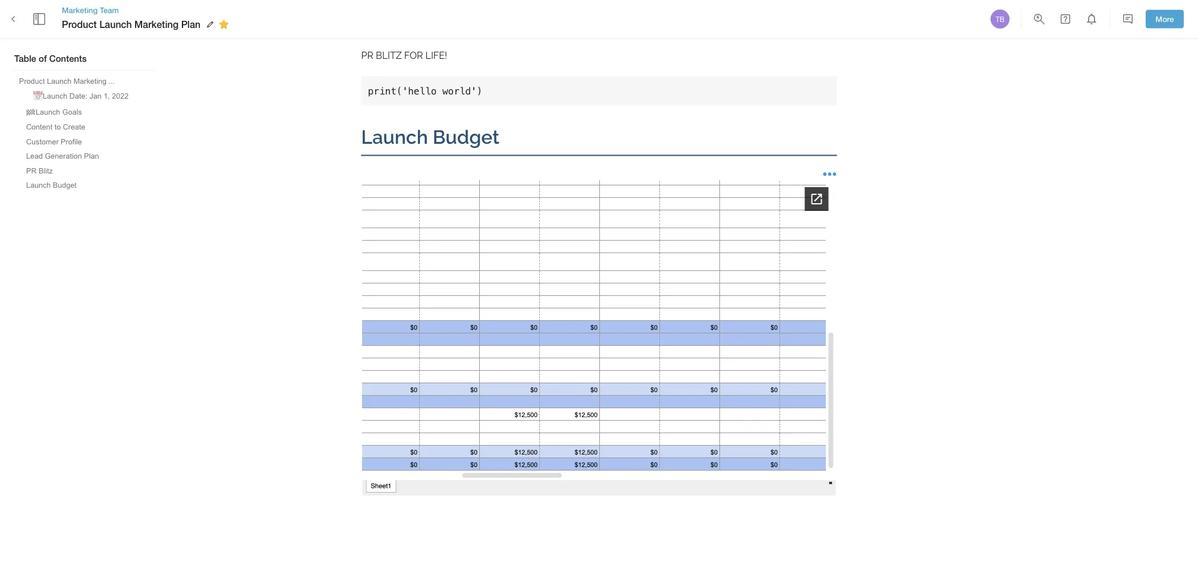 Task type: describe. For each thing, give the bounding box(es) containing it.
marketing team link
[[62, 5, 233, 16]]

2022
[[112, 92, 129, 100]]

print('hello
[[368, 86, 437, 97]]

pr blitz button
[[21, 164, 58, 178]]

launch for 📅 launch date: jan 1, 2022
[[43, 92, 67, 100]]

more
[[1156, 14, 1174, 24]]

pr for pr blitz for life!
[[361, 50, 373, 61]]

lead generation plan
[[26, 152, 99, 160]]

create
[[63, 123, 85, 131]]

customer profile button
[[21, 135, 87, 148]]

customer
[[26, 137, 59, 146]]

generation
[[45, 152, 82, 160]]

launch down pr blitz button
[[26, 181, 51, 189]]

product launch marketing ...
[[19, 77, 115, 85]]

product launch marketing plan
[[62, 19, 201, 30]]

launch budget button
[[21, 179, 81, 192]]

content to create button
[[21, 120, 90, 134]]

marketing for product launch marketing plan
[[134, 19, 179, 30]]

lead generation plan button
[[21, 150, 104, 163]]

pr for pr blitz
[[26, 167, 37, 175]]

1 horizontal spatial plan
[[181, 19, 201, 30]]

customer profile
[[26, 137, 82, 146]]

launch for product launch marketing plan
[[99, 19, 132, 30]]

📅 launch date: jan 1, 2022
[[33, 92, 129, 100]]

launch budget inside button
[[26, 181, 77, 189]]

table
[[14, 53, 36, 64]]

🏁
[[26, 108, 34, 116]]

of
[[39, 53, 47, 64]]

launch for product launch marketing ...
[[47, 77, 72, 85]]

print('hello world')
[[368, 86, 483, 97]]

content
[[26, 123, 52, 131]]

for
[[404, 50, 423, 61]]

goals
[[62, 108, 82, 116]]

profile
[[61, 137, 82, 146]]

team
[[100, 5, 119, 15]]

date:
[[69, 92, 87, 100]]

tb
[[996, 15, 1005, 23]]



Task type: locate. For each thing, give the bounding box(es) containing it.
product launch marketing ... button
[[14, 74, 120, 88]]

budget down world') on the top left
[[433, 126, 499, 148]]

plan left remove favorite image
[[181, 19, 201, 30]]

🏁 launch goals button
[[21, 105, 87, 119]]

lead
[[26, 152, 43, 160]]

1 horizontal spatial product
[[62, 19, 97, 30]]

1 horizontal spatial launch budget
[[361, 126, 499, 148]]

0 vertical spatial budget
[[433, 126, 499, 148]]

budget inside button
[[53, 181, 77, 189]]

content to create
[[26, 123, 85, 131]]

0 horizontal spatial product
[[19, 77, 45, 85]]

0 vertical spatial plan
[[181, 19, 201, 30]]

🏁 launch goals
[[26, 108, 82, 116]]

launch inside button
[[43, 92, 67, 100]]

2 vertical spatial marketing
[[74, 77, 107, 85]]

launch for 🏁 launch goals
[[36, 108, 60, 116]]

0 vertical spatial marketing
[[62, 5, 98, 15]]

marketing inside marketing team link
[[62, 5, 98, 15]]

world')
[[442, 86, 483, 97]]

0 vertical spatial launch budget
[[361, 126, 499, 148]]

more button
[[1146, 10, 1184, 28]]

1 vertical spatial marketing
[[134, 19, 179, 30]]

life!
[[426, 50, 447, 61]]

📅
[[33, 92, 41, 100]]

marketing up "jan"
[[74, 77, 107, 85]]

0 vertical spatial product
[[62, 19, 97, 30]]

launch budget down print('hello world')
[[361, 126, 499, 148]]

1 vertical spatial plan
[[84, 152, 99, 160]]

table of contents
[[14, 53, 87, 64]]

plan right "generation" at the top of the page
[[84, 152, 99, 160]]

marketing inside the product launch marketing ... button
[[74, 77, 107, 85]]

1 vertical spatial launch budget
[[26, 181, 77, 189]]

blitz
[[39, 167, 53, 175]]

product inside button
[[19, 77, 45, 85]]

remove favorite image
[[217, 17, 231, 32]]

to
[[54, 123, 61, 131]]

launch down table of contents
[[47, 77, 72, 85]]

contents
[[49, 53, 87, 64]]

📅 launch date: jan 1, 2022 button
[[29, 89, 133, 103]]

0 horizontal spatial plan
[[84, 152, 99, 160]]

product up 📅
[[19, 77, 45, 85]]

pr blitz for life!
[[361, 50, 447, 61]]

plan
[[181, 19, 201, 30], [84, 152, 99, 160]]

launch up 🏁 launch goals
[[43, 92, 67, 100]]

budget down pr blitz button
[[53, 181, 77, 189]]

jan
[[89, 92, 102, 100]]

plan inside button
[[84, 152, 99, 160]]

marketing down marketing team link
[[134, 19, 179, 30]]

0 vertical spatial pr
[[361, 50, 373, 61]]

1,
[[104, 92, 110, 100]]

1 vertical spatial product
[[19, 77, 45, 85]]

0 horizontal spatial launch budget
[[26, 181, 77, 189]]

launch budget down blitz
[[26, 181, 77, 189]]

1 horizontal spatial pr
[[361, 50, 373, 61]]

launch up content to create
[[36, 108, 60, 116]]

1 horizontal spatial budget
[[433, 126, 499, 148]]

launch down team
[[99, 19, 132, 30]]

0 horizontal spatial budget
[[53, 181, 77, 189]]

pr inside button
[[26, 167, 37, 175]]

launch budget
[[361, 126, 499, 148], [26, 181, 77, 189]]

tb button
[[989, 8, 1012, 30]]

budget
[[433, 126, 499, 148], [53, 181, 77, 189]]

marketing team
[[62, 5, 119, 15]]

...
[[109, 77, 115, 85]]

marketing
[[62, 5, 98, 15], [134, 19, 179, 30], [74, 77, 107, 85]]

launch down the print('hello
[[361, 126, 428, 148]]

launch
[[99, 19, 132, 30], [47, 77, 72, 85], [43, 92, 67, 100], [36, 108, 60, 116], [361, 126, 428, 148], [26, 181, 51, 189]]

blitz
[[376, 50, 402, 61]]

product for product launch marketing ...
[[19, 77, 45, 85]]

pr
[[361, 50, 373, 61], [26, 167, 37, 175]]

marketing left team
[[62, 5, 98, 15]]

product down the marketing team
[[62, 19, 97, 30]]

product
[[62, 19, 97, 30], [19, 77, 45, 85]]

product for product launch marketing plan
[[62, 19, 97, 30]]

1 vertical spatial budget
[[53, 181, 77, 189]]

0 horizontal spatial pr
[[26, 167, 37, 175]]

marketing for product launch marketing ...
[[74, 77, 107, 85]]

1 vertical spatial pr
[[26, 167, 37, 175]]

pr blitz
[[26, 167, 53, 175]]



Task type: vqa. For each thing, say whether or not it's contained in the screenshot.
Marketing
yes



